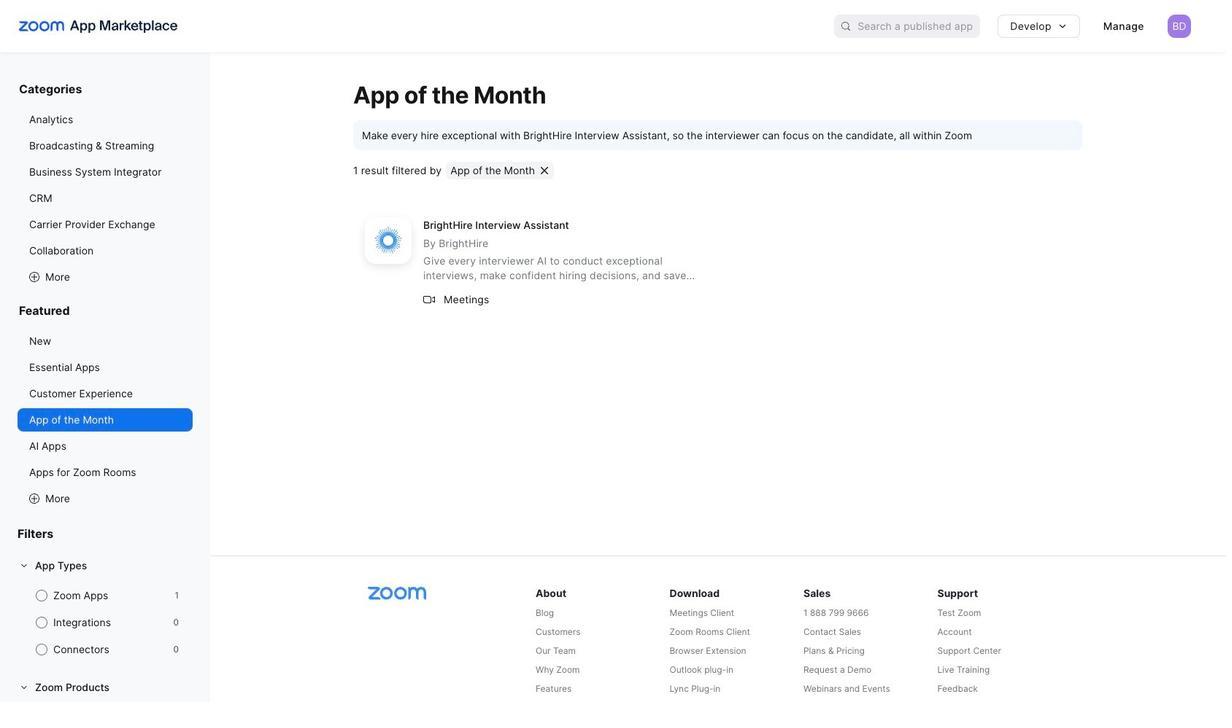 Task type: locate. For each thing, give the bounding box(es) containing it.
search a published app element
[[834, 15, 980, 38]]

banner
[[0, 0, 1226, 53]]



Task type: describe. For each thing, give the bounding box(es) containing it.
Search text field
[[858, 16, 980, 37]]

current user is barb dwyer element
[[1168, 15, 1191, 38]]



